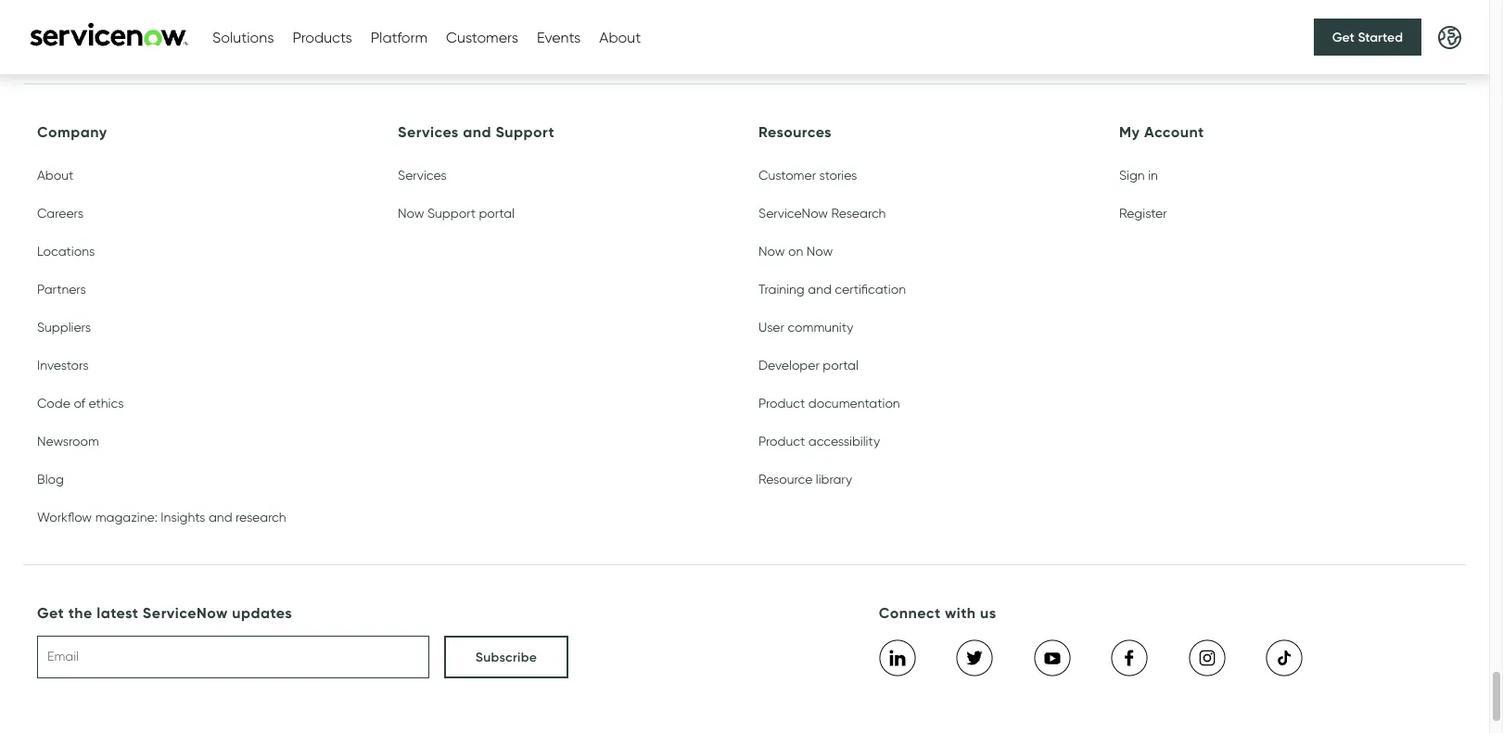 Task type: locate. For each thing, give the bounding box(es) containing it.
services for services and support
[[398, 123, 459, 142]]

1 vertical spatial product
[[759, 435, 805, 450]]

get started
[[1333, 29, 1403, 45]]

customers
[[446, 28, 518, 46]]

now left on
[[759, 244, 785, 260]]

platform
[[371, 28, 428, 46]]

0 vertical spatial support
[[496, 123, 555, 142]]

product inside product documentation link
[[759, 397, 805, 412]]

0 vertical spatial about
[[600, 28, 641, 46]]

get for get started
[[1333, 29, 1355, 45]]

Email email field
[[37, 637, 429, 679]]

0 horizontal spatial now
[[398, 206, 424, 222]]

newsroom link
[[37, 435, 99, 455]]

about
[[600, 28, 641, 46], [37, 168, 74, 184]]

with
[[945, 604, 976, 624]]

0 horizontal spatial get
[[37, 604, 64, 624]]

facebook-outline link
[[1111, 640, 1149, 678]]

2 product from the top
[[759, 435, 805, 450]]

training
[[759, 282, 805, 298]]

now
[[398, 206, 424, 222], [759, 244, 785, 260], [807, 244, 833, 260]]

my
[[1120, 123, 1140, 142]]

portal up product documentation
[[823, 358, 859, 374]]

about right events dropdown button
[[600, 28, 641, 46]]

servicenow research link
[[759, 206, 886, 227]]

1 vertical spatial get
[[37, 604, 64, 624]]

support
[[496, 123, 555, 142], [428, 206, 476, 222]]

now down services link
[[398, 206, 424, 222]]

and
[[463, 123, 492, 142], [808, 282, 832, 298], [209, 511, 232, 526]]

2 services from the top
[[398, 168, 447, 184]]

sign
[[1120, 168, 1145, 184]]

blog
[[37, 473, 64, 488]]

workflow                                             magazine: insights and research
[[37, 511, 286, 526]]

0 vertical spatial product
[[759, 397, 805, 412]]

products button
[[293, 28, 352, 46]]

1 vertical spatial about
[[37, 168, 74, 184]]

services
[[398, 123, 459, 142], [398, 168, 447, 184]]

training                                             and certification link
[[759, 282, 906, 303]]

youtube-outline link
[[1034, 640, 1071, 678]]

now support portal link
[[398, 206, 515, 227]]

2 horizontal spatial and
[[808, 282, 832, 298]]

servicenow up email email field
[[143, 604, 228, 624]]

0 vertical spatial servicenow
[[759, 206, 828, 222]]

1 vertical spatial services
[[398, 168, 447, 184]]

portal down services and support
[[479, 206, 515, 222]]

get the latest servicenow updates
[[37, 604, 292, 624]]

instagram-outline link
[[1189, 640, 1226, 678]]

1 services from the top
[[398, 123, 459, 142]]

the
[[68, 604, 93, 624]]

get left started
[[1333, 29, 1355, 45]]

get left the at the bottom left of the page
[[37, 604, 64, 624]]

product down developer at the right of the page
[[759, 397, 805, 412]]

about link
[[37, 168, 74, 189]]

now right on
[[807, 244, 833, 260]]

user community link
[[759, 320, 854, 341]]

1 horizontal spatial and
[[463, 123, 492, 142]]

0 vertical spatial get
[[1333, 29, 1355, 45]]

1 horizontal spatial get
[[1333, 29, 1355, 45]]

now                                             on now
[[759, 244, 833, 260]]

1 product from the top
[[759, 397, 805, 412]]

and for support
[[463, 123, 492, 142]]

0 horizontal spatial servicenow
[[143, 604, 228, 624]]

user community
[[759, 320, 854, 336]]

research
[[832, 206, 886, 222]]

facebook outline image
[[1111, 640, 1149, 678]]

workflow                                             magazine: insights and research link
[[37, 511, 286, 531]]

and right "insights"
[[209, 511, 232, 526]]

customer                                             stories
[[759, 168, 858, 184]]

product
[[759, 397, 805, 412], [759, 435, 805, 450]]

services up now support portal
[[398, 168, 447, 184]]

about up careers
[[37, 168, 74, 184]]

services and support
[[398, 123, 555, 142]]

and up now support portal
[[463, 123, 492, 142]]

2 vertical spatial and
[[209, 511, 232, 526]]

resource                                             library link
[[759, 473, 852, 493]]

portal
[[479, 206, 515, 222], [823, 358, 859, 374]]

0 horizontal spatial portal
[[479, 206, 515, 222]]

developer portal link
[[759, 358, 859, 379]]

research
[[236, 511, 286, 526]]

code of ethics link
[[37, 397, 124, 417]]

and up community
[[808, 282, 832, 298]]

get inside the get started link
[[1333, 29, 1355, 45]]

product inside product accessibility link
[[759, 435, 805, 450]]

get
[[1333, 29, 1355, 45], [37, 604, 64, 624]]

connect with us
[[879, 604, 997, 624]]

servicenow
[[759, 206, 828, 222], [143, 604, 228, 624]]

0 vertical spatial services
[[398, 123, 459, 142]]

events button
[[537, 28, 581, 46]]

linkedin outline image
[[879, 640, 916, 678]]

register link
[[1120, 206, 1167, 227]]

1 horizontal spatial servicenow
[[759, 206, 828, 222]]

0 vertical spatial and
[[463, 123, 492, 142]]

product up resource
[[759, 435, 805, 450]]

now for now support portal
[[398, 206, 424, 222]]

1 horizontal spatial portal
[[823, 358, 859, 374]]

started
[[1358, 29, 1403, 45]]

1 horizontal spatial now
[[759, 244, 785, 260]]

0 horizontal spatial about
[[37, 168, 74, 184]]

user
[[759, 320, 785, 336]]

1 vertical spatial support
[[428, 206, 476, 222]]

services up services link
[[398, 123, 459, 142]]

solutions
[[212, 28, 274, 46]]

product for product accessibility
[[759, 435, 805, 450]]

1 vertical spatial and
[[808, 282, 832, 298]]

services link
[[398, 168, 447, 189]]

locations link
[[37, 244, 95, 265]]

youtube outline image
[[1034, 640, 1071, 678]]

servicenow up now                                             on now
[[759, 206, 828, 222]]

developer
[[759, 358, 820, 374]]

resources
[[759, 123, 832, 142]]

product accessibility
[[759, 435, 880, 450]]

2 horizontal spatial now
[[807, 244, 833, 260]]

about for about dropdown button
[[600, 28, 641, 46]]

about for about link
[[37, 168, 74, 184]]

0 horizontal spatial and
[[209, 511, 232, 526]]

ethics
[[89, 397, 124, 412]]

1 horizontal spatial about
[[600, 28, 641, 46]]



Task type: vqa. For each thing, say whether or not it's contained in the screenshot.
the
yes



Task type: describe. For each thing, give the bounding box(es) containing it.
accessibility
[[809, 435, 880, 450]]

solutions button
[[212, 28, 274, 46]]

blog link
[[37, 473, 64, 493]]

my account
[[1120, 123, 1205, 142]]

resource
[[759, 473, 813, 488]]

product accessibility link
[[759, 435, 880, 455]]

1 vertical spatial servicenow
[[143, 604, 228, 624]]

twitter-outline link
[[956, 640, 994, 678]]

magazine:
[[95, 511, 158, 526]]

investors link
[[37, 358, 89, 379]]

product documentation
[[759, 397, 900, 412]]

code of ethics
[[37, 397, 124, 412]]

suppliers link
[[37, 320, 91, 341]]

insights
[[161, 511, 205, 526]]

products
[[293, 28, 352, 46]]

twitter outline image
[[956, 640, 994, 678]]

careers
[[37, 206, 84, 222]]

now                                             on now link
[[759, 244, 833, 265]]

developer portal
[[759, 358, 859, 374]]

latest
[[97, 604, 138, 624]]

locations
[[37, 244, 95, 260]]

customer
[[759, 168, 816, 184]]

linkedin-outline link
[[879, 640, 916, 678]]

customers button
[[446, 28, 518, 46]]

1 vertical spatial portal
[[823, 358, 859, 374]]

resource                                             library
[[759, 473, 852, 488]]

stories
[[820, 168, 858, 184]]

careers link
[[37, 206, 84, 227]]

code
[[37, 397, 70, 412]]

certification
[[835, 282, 906, 298]]

and for certification
[[808, 282, 832, 298]]

1 horizontal spatial support
[[496, 123, 555, 142]]

sign                                             in link
[[1120, 168, 1158, 184]]

servicenow inside "link"
[[759, 206, 828, 222]]

product for product documentation
[[759, 397, 805, 412]]

community
[[788, 320, 854, 336]]

now support portal
[[398, 206, 515, 222]]

of
[[74, 397, 85, 412]]

get started link
[[1314, 19, 1422, 56]]

us
[[981, 604, 997, 624]]

instagram outline image
[[1189, 640, 1226, 678]]

in
[[1148, 168, 1158, 184]]

connect
[[879, 604, 941, 624]]

partners
[[37, 282, 86, 298]]

events
[[537, 28, 581, 46]]

register
[[1120, 206, 1167, 222]]

servicenow research
[[759, 206, 886, 222]]

services for services link
[[398, 168, 447, 184]]

customer                                             stories link
[[759, 168, 858, 189]]

company
[[37, 123, 107, 142]]

library
[[816, 473, 852, 488]]

on
[[788, 244, 804, 260]]

partners link
[[37, 282, 86, 303]]

suppliers
[[37, 320, 91, 336]]

documentation
[[809, 397, 900, 412]]

account
[[1145, 123, 1205, 142]]

investors
[[37, 358, 89, 374]]

get for get the latest servicenow updates
[[37, 604, 64, 624]]

platform button
[[371, 28, 428, 46]]

updates
[[232, 604, 292, 624]]

sign                                             in
[[1120, 168, 1158, 184]]

product documentation link
[[759, 397, 900, 417]]

training                                             and certification
[[759, 282, 906, 298]]

0 horizontal spatial support
[[428, 206, 476, 222]]

subscribe
[[476, 650, 537, 666]]

workflow
[[37, 511, 92, 526]]

now for now                                             on now
[[759, 244, 785, 260]]

newsroom
[[37, 435, 99, 450]]

about button
[[600, 28, 641, 46]]

0 vertical spatial portal
[[479, 206, 515, 222]]



